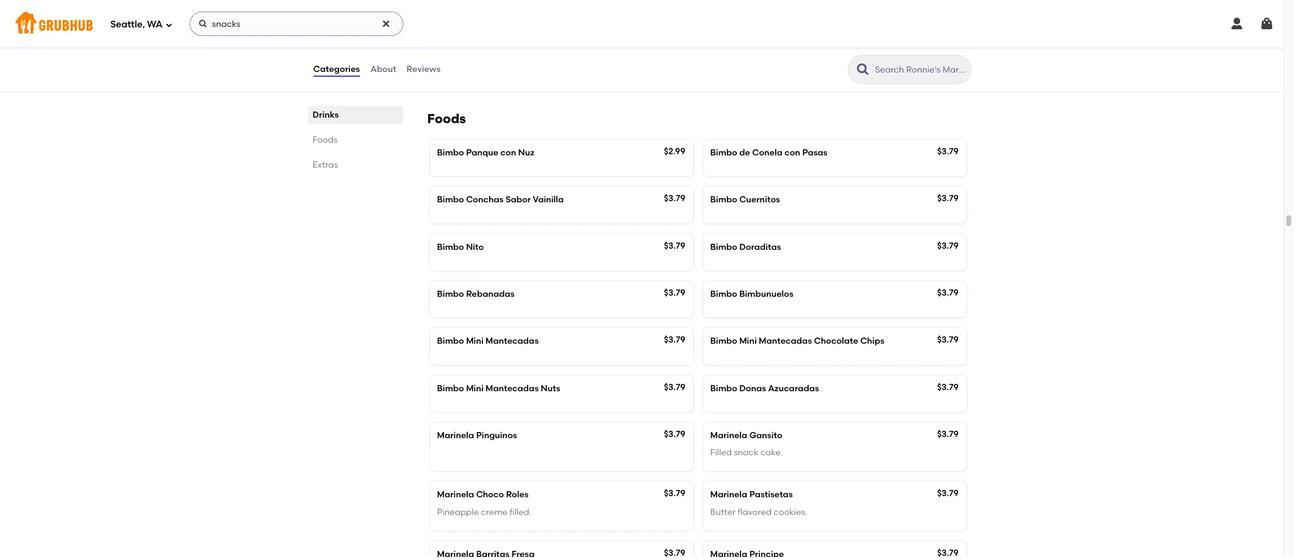 Task type: vqa. For each thing, say whether or not it's contained in the screenshot.
'Foods'
yes



Task type: locate. For each thing, give the bounding box(es) containing it.
azucaradas
[[768, 383, 819, 394]]

Search for food, convenience, alcohol... search field
[[189, 12, 403, 36]]

roles
[[506, 490, 529, 500]]

oz.
[[447, 61, 459, 72]]

2 horizontal spatial svg image
[[1260, 16, 1274, 31]]

energy
[[736, 44, 765, 55]]

con
[[501, 148, 516, 158], [785, 148, 800, 158]]

marinela
[[437, 431, 474, 441], [710, 431, 747, 441], [437, 490, 474, 500], [710, 490, 747, 500]]

bimbo conchas sabor vainilla
[[437, 195, 564, 205]]

mini
[[466, 336, 484, 347], [739, 336, 757, 347], [466, 383, 484, 394]]

foods inside tab
[[313, 135, 338, 145]]

drink
[[767, 44, 789, 55]]

0 horizontal spatial foods
[[313, 135, 338, 145]]

wa
[[147, 19, 163, 30]]

mini down bimbo bimbunuelos
[[739, 336, 757, 347]]

$3.79
[[937, 146, 959, 157], [664, 194, 685, 204], [937, 194, 959, 204], [664, 241, 685, 251], [937, 241, 959, 251], [664, 288, 685, 298], [937, 288, 959, 298], [664, 335, 685, 345], [937, 335, 959, 345], [664, 382, 685, 393], [937, 382, 959, 393], [664, 429, 685, 440], [937, 429, 959, 440], [664, 489, 685, 499], [937, 489, 959, 499]]

pastisetas
[[749, 490, 793, 500]]

doraditas
[[739, 242, 781, 252]]

mantecadas for bimbo mini mantecadas
[[486, 336, 539, 347]]

mantecadas up bimbo mini mantecadas nuts
[[486, 336, 539, 347]]

bimbo nito
[[437, 242, 484, 252]]

bimbo mini mantecadas chocolate chips
[[710, 336, 885, 347]]

seattle, wa
[[110, 19, 163, 30]]

about button
[[370, 48, 397, 92]]

marinela up pineapple
[[437, 490, 474, 500]]

snack
[[734, 448, 758, 458]]

bimbo down bimbo bimbunuelos
[[710, 336, 737, 347]]

0 vertical spatial foods
[[427, 111, 466, 126]]

conela
[[752, 148, 783, 158]]

bimbo left 'conchas'
[[437, 195, 464, 205]]

$3.79 for bimbo bimbunuelos
[[937, 288, 959, 298]]

mantecadas
[[486, 336, 539, 347], [759, 336, 812, 347], [486, 383, 539, 394]]

mantecadas up azucaradas
[[759, 336, 812, 347]]

$2.99
[[664, 43, 685, 53], [937, 43, 959, 53], [664, 146, 685, 157]]

0 horizontal spatial con
[[501, 148, 516, 158]]

bimbo rebanadas
[[437, 289, 515, 299]]

bimbo left panque
[[437, 148, 464, 158]]

bimbo left de
[[710, 148, 737, 158]]

mantecadas left nuts
[[486, 383, 539, 394]]

foods
[[427, 111, 466, 126], [313, 135, 338, 145]]

mantecadas for bimbo mini mantecadas chocolate chips
[[759, 336, 812, 347]]

bimbo for bimbo cuernitos
[[710, 195, 737, 205]]

reviews
[[407, 64, 441, 74]]

bimbo for bimbo conchas sabor vainilla
[[437, 195, 464, 205]]

$3.79 for bimbo doraditas
[[937, 241, 959, 251]]

svg image
[[1230, 16, 1244, 31], [198, 19, 208, 29]]

bimbo down bimbo rebanadas in the bottom left of the page
[[437, 336, 464, 347]]

bimbo
[[437, 148, 464, 158], [710, 148, 737, 158], [437, 195, 464, 205], [710, 195, 737, 205], [437, 242, 464, 252], [710, 242, 737, 252], [437, 289, 464, 299], [710, 289, 737, 299], [437, 336, 464, 347], [710, 336, 737, 347], [437, 383, 464, 394], [710, 383, 737, 394]]

16 oz.
[[437, 61, 459, 72]]

bimbo for bimbo bimbunuelos
[[710, 289, 737, 299]]

$3.79 for bimbo mini mantecadas
[[664, 335, 685, 345]]

svg image
[[1260, 16, 1274, 31], [381, 19, 391, 29], [165, 21, 172, 28]]

bimbo donas azucaradas
[[710, 383, 819, 394]]

1 vertical spatial foods
[[313, 135, 338, 145]]

bimbo left the doraditas
[[710, 242, 737, 252]]

foods up the bimbo panque con nuz
[[427, 111, 466, 126]]

bimbo for bimbo mini mantecadas
[[437, 336, 464, 347]]

de
[[739, 148, 750, 158]]

con left pasas
[[785, 148, 800, 158]]

bimbo left donas
[[710, 383, 737, 394]]

bimbo left 'cuernitos'
[[710, 195, 737, 205]]

bimbo for bimbo donas azucaradas
[[710, 383, 737, 394]]

extras tab
[[313, 159, 398, 171]]

pinguinos
[[476, 431, 517, 441]]

cookies.
[[774, 507, 807, 518]]

marinela up filled
[[710, 431, 747, 441]]

bimbo for bimbo panque con nuz
[[437, 148, 464, 158]]

bimbunuelos
[[739, 289, 794, 299]]

cake.
[[761, 448, 783, 458]]

marinela for marinela gansito
[[710, 431, 747, 441]]

drinks
[[313, 110, 339, 120]]

bimbo up marinela pinguinos at the bottom of page
[[437, 383, 464, 394]]

bimbo bimbunuelos
[[710, 289, 794, 299]]

main navigation navigation
[[0, 0, 1284, 48]]

con left nuz
[[501, 148, 516, 158]]

$3.79 for marinela pinguinos
[[664, 429, 685, 440]]

bimbo left rebanadas
[[437, 289, 464, 299]]

bimbo for bimbo nito
[[437, 242, 464, 252]]

reign
[[710, 44, 734, 55]]

bimbo left nito
[[437, 242, 464, 252]]

marinela left pinguinos
[[437, 431, 474, 441]]

bimbo for bimbo mini mantecadas chocolate chips
[[710, 336, 737, 347]]

$3.79 for bimbo donas azucaradas
[[937, 382, 959, 393]]

bimbo panque con nuz
[[437, 148, 534, 158]]

$2.99 for reign energy drink
[[937, 43, 959, 53]]

bimbo cuernitos
[[710, 195, 780, 205]]

foods up extras
[[313, 135, 338, 145]]

1 horizontal spatial con
[[785, 148, 800, 158]]

marinela for marinela pinguinos
[[437, 431, 474, 441]]

marinela up butter
[[710, 490, 747, 500]]

bimbo left the "bimbunuelos"
[[710, 289, 737, 299]]

0 horizontal spatial svg image
[[198, 19, 208, 29]]

mini down bimbo rebanadas in the bottom left of the page
[[466, 336, 484, 347]]

1 horizontal spatial foods
[[427, 111, 466, 126]]

mini up marinela pinguinos at the bottom of page
[[466, 383, 484, 394]]

1 con from the left
[[501, 148, 516, 158]]

filled snack cake.
[[710, 448, 783, 458]]

search icon image
[[856, 62, 870, 77]]



Task type: describe. For each thing, give the bounding box(es) containing it.
foods tab
[[313, 134, 398, 146]]

reign energy drink
[[710, 44, 789, 55]]

creme
[[481, 507, 508, 518]]

gansito
[[749, 431, 782, 441]]

marinela for marinela pastisetas
[[710, 490, 747, 500]]

pineapple creme filled.
[[437, 507, 532, 518]]

nito
[[466, 242, 484, 252]]

filled
[[710, 448, 732, 458]]

$3.79 for bimbo conchas sabor vainilla
[[664, 194, 685, 204]]

seattle,
[[110, 19, 145, 30]]

bimbo doraditas
[[710, 242, 781, 252]]

$3.79 for bimbo rebanadas
[[664, 288, 685, 298]]

bimbo for bimbo doraditas
[[710, 242, 737, 252]]

nuz
[[518, 148, 534, 158]]

bimbo for bimbo mini mantecadas nuts
[[437, 383, 464, 394]]

1 horizontal spatial svg image
[[381, 19, 391, 29]]

bimbo mini mantecadas
[[437, 336, 539, 347]]

filled.
[[510, 507, 532, 518]]

mini for bimbo mini mantecadas chocolate chips
[[739, 336, 757, 347]]

chips
[[860, 336, 885, 347]]

pasas
[[802, 148, 828, 158]]

reviews button
[[406, 48, 441, 92]]

throttle
[[453, 44, 486, 55]]

full
[[437, 44, 452, 55]]

bimbo de conela con pasas
[[710, 148, 828, 158]]

Search Ronnie's Market search field
[[874, 64, 967, 76]]

mini for bimbo mini mantecadas
[[466, 336, 484, 347]]

full throttle
[[437, 44, 486, 55]]

bimbo for bimbo de conela con pasas
[[710, 148, 737, 158]]

butter flavored cookies.
[[710, 507, 807, 518]]

vainilla
[[533, 195, 564, 205]]

categories
[[313, 64, 360, 74]]

1 horizontal spatial svg image
[[1230, 16, 1244, 31]]

drinks tab
[[313, 109, 398, 121]]

mantecadas for bimbo mini mantecadas nuts
[[486, 383, 539, 394]]

conchas
[[466, 195, 504, 205]]

pineapple
[[437, 507, 479, 518]]

flavored
[[738, 507, 772, 518]]

marinela for marinela choco roles
[[437, 490, 474, 500]]

chocolate
[[814, 336, 858, 347]]

2 con from the left
[[785, 148, 800, 158]]

bimbo mini mantecadas nuts
[[437, 383, 560, 394]]

mini for bimbo mini mantecadas nuts
[[466, 383, 484, 394]]

categories button
[[313, 48, 361, 92]]

rebanadas
[[466, 289, 515, 299]]

$3.79 for bimbo nito
[[664, 241, 685, 251]]

$3.79 for bimbo de conela con pasas
[[937, 146, 959, 157]]

marinela choco roles
[[437, 490, 529, 500]]

choco
[[476, 490, 504, 500]]

marinela pinguinos
[[437, 431, 517, 441]]

extras
[[313, 160, 338, 170]]

16
[[437, 61, 445, 72]]

$3.79 for bimbo mini mantecadas nuts
[[664, 382, 685, 393]]

marinela pastisetas
[[710, 490, 793, 500]]

sabor
[[506, 195, 531, 205]]

marinela gansito
[[710, 431, 782, 441]]

bimbo for bimbo rebanadas
[[437, 289, 464, 299]]

$2.99 for full throttle
[[664, 43, 685, 53]]

nuts
[[541, 383, 560, 394]]

donas
[[739, 383, 766, 394]]

$3.79 for bimbo mini mantecadas chocolate chips
[[937, 335, 959, 345]]

$3.79 for bimbo cuernitos
[[937, 194, 959, 204]]

butter
[[710, 507, 736, 518]]

panque
[[466, 148, 498, 158]]

0 horizontal spatial svg image
[[165, 21, 172, 28]]

cuernitos
[[739, 195, 780, 205]]

about
[[370, 64, 396, 74]]



